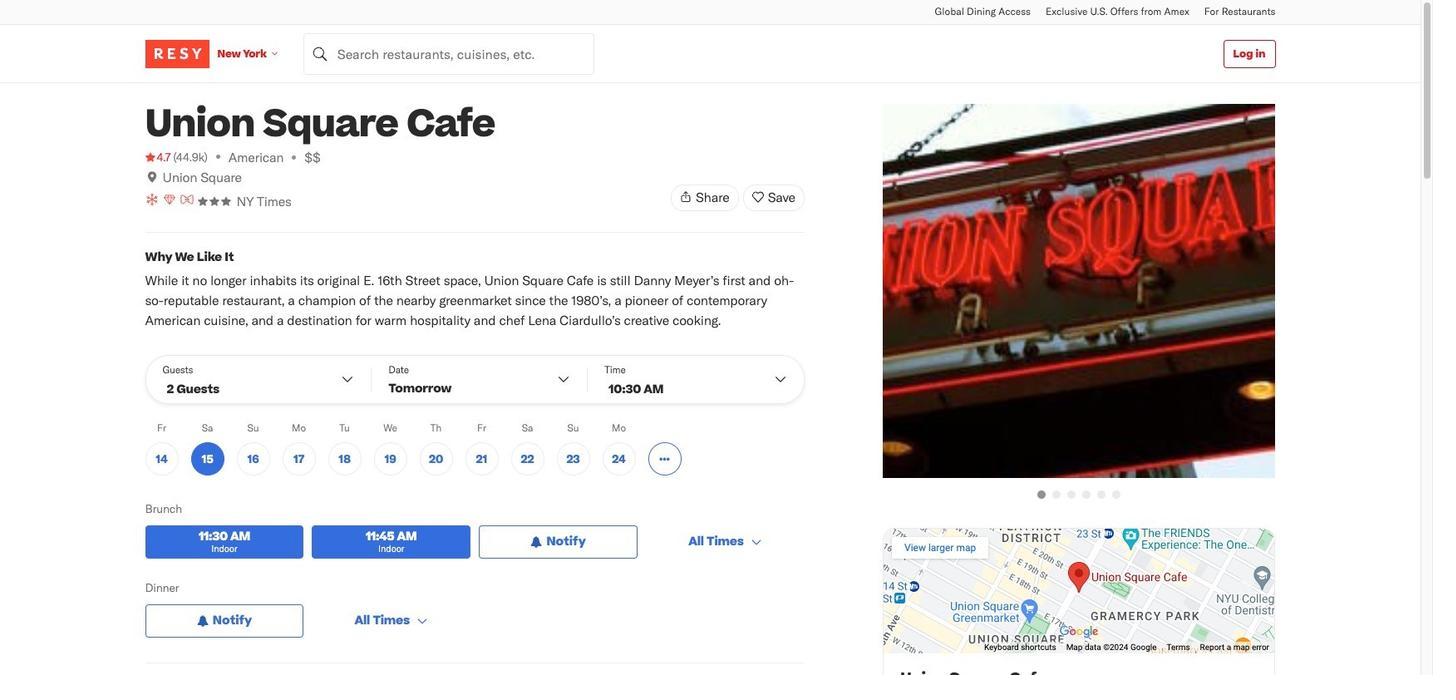 Task type: locate. For each thing, give the bounding box(es) containing it.
None field
[[303, 33, 595, 74]]

3.0 out of 3 stars image
[[198, 196, 232, 206]]



Task type: describe. For each thing, give the bounding box(es) containing it.
4.7 out of 5 stars image
[[145, 149, 171, 166]]

Search restaurants, cuisines, etc. text field
[[303, 33, 595, 74]]



Task type: vqa. For each thing, say whether or not it's contained in the screenshot.
4.2 out of 5 stars icon
no



